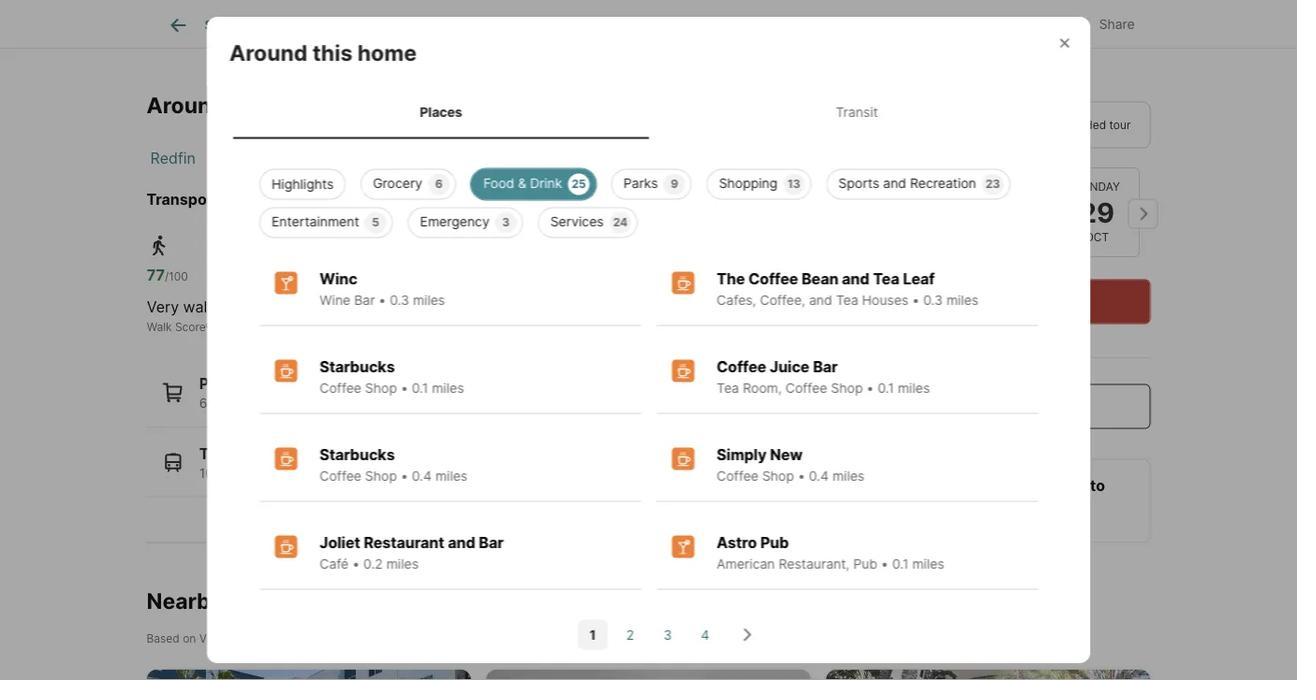 Task type: describe. For each thing, give the bounding box(es) containing it.
0 horizontal spatial pub
[[760, 535, 789, 553]]

27
[[887, 196, 921, 228]]

• inside coffee juice bar tea room, coffee shop • 0.1 miles
[[866, 381, 874, 397]]

list box inside around this home dialog
[[244, 162, 1053, 239]]

amenities
[[571, 17, 632, 33]]

search link
[[167, 14, 250, 37]]

miles inside starbucks coffee shop • 0.4 miles
[[435, 469, 467, 485]]

1 horizontal spatial tea
[[836, 293, 858, 309]]

23
[[985, 178, 1000, 191]]

miles inside the coffee bean and tea leaf cafes, coffee, and tea houses • 0.3 miles
[[946, 293, 978, 309]]

walk
[[147, 320, 172, 334]]

highlights
[[271, 177, 333, 193]]

playa down the this
[[319, 92, 375, 118]]

miles inside astro pub american restaurant, pub • 0.1 miles
[[912, 557, 944, 573]]

14,
[[256, 466, 274, 481]]

transit inside some transit transit score ®
[[328, 320, 365, 334]]

29
[[1079, 196, 1114, 228]]

score for transit
[[368, 320, 398, 334]]

rentals
[[228, 589, 301, 615]]

0 vertical spatial 3
[[502, 216, 509, 230]]

shop inside starbucks coffee shop • 0.1 miles
[[365, 381, 397, 397]]

transit
[[373, 298, 418, 317]]

x-out button
[[956, 4, 1050, 43]]

nearby rentals
[[147, 589, 301, 615]]

montecito up emergency
[[453, 190, 528, 208]]

28
[[983, 196, 1018, 228]]

• inside winc wine bar • 0.3 miles
[[378, 293, 386, 309]]

6 inside places 6 groceries, 19 restaurants, 9 parks
[[199, 396, 207, 412]]

parks
[[384, 396, 418, 412]]

restaurant,
[[778, 557, 849, 573]]

self guided tour list box
[[858, 102, 1151, 148]]

winc
[[319, 270, 357, 289]]

0.2
[[363, 557, 382, 573]]

4 button
[[690, 621, 720, 651]]

tea inside coffee juice bar tea room, coffee shop • 0.1 miles
[[716, 381, 739, 397]]

favorite button
[[841, 4, 949, 43]]

• inside the joliet restaurant and bar café • 0.2 miles
[[352, 557, 359, 573]]

food & drink 25
[[483, 176, 586, 192]]

bean
[[801, 270, 838, 289]]

sports
[[838, 176, 879, 192]]

around this home
[[229, 40, 416, 66]]

transit for transit 108, 110, 14, 16, 3, cc 2, cc 4, cc 7, r3
[[199, 445, 251, 463]]

redfin link
[[150, 149, 196, 167]]

(310) 362-3234 link
[[873, 503, 992, 522]]

self guided tour
[[1046, 118, 1131, 132]]

starbucks for starbucks coffee shop • 0.4 miles
[[319, 446, 394, 465]]

saturday 28
[[971, 180, 1030, 228]]

3 inside button
[[663, 628, 672, 644]]

schedule tour button
[[858, 280, 1151, 325]]

fees tab
[[480, 3, 550, 48]]

schools tab
[[652, 3, 745, 48]]

drink
[[530, 176, 562, 192]]

friday
[[885, 180, 923, 193]]

floor plans
[[391, 17, 459, 33]]

photo of 5535 westlawn ave, los angeles, ca 90066 image
[[147, 670, 471, 681]]

around this home element
[[229, 17, 439, 66]]

wine
[[319, 293, 350, 309]]

starbucks for starbucks coffee shop • 0.1 miles
[[319, 358, 394, 377]]

3,
[[299, 466, 310, 481]]

villas inside villas at playa vista - montecito (310) 362-3234
[[873, 477, 914, 496]]

transit for transit
[[835, 104, 878, 120]]

cafes,
[[716, 293, 756, 309]]

saturday
[[971, 180, 1030, 193]]

bar inside the joliet restaurant and bar café • 0.2 miles
[[479, 535, 503, 553]]

american
[[716, 557, 775, 573]]

playa down places tab
[[439, 149, 476, 167]]

and inside the joliet restaurant and bar café • 0.2 miles
[[447, 535, 475, 553]]

0.4 inside starbucks coffee shop • 0.4 miles
[[411, 469, 431, 485]]

schools
[[673, 17, 724, 33]]

and down bean
[[809, 293, 832, 309]]

astro pub american restaurant, pub • 0.1 miles
[[716, 535, 944, 573]]

villas down the around this home on the top left
[[230, 92, 288, 118]]

based
[[147, 632, 180, 646]]

parks
[[623, 176, 658, 192]]

entertainment
[[271, 214, 359, 230]]

photo of 13141 fountain park dr, los angeles, ca 90094 image
[[486, 670, 811, 681]]

&
[[518, 176, 526, 192]]

juice
[[770, 358, 809, 377]]

places for places 6 groceries, 19 restaurants, 9 parks
[[199, 375, 248, 393]]

19
[[276, 396, 291, 412]]

send message
[[951, 398, 1057, 416]]

shopping
[[719, 176, 777, 192]]

self
[[1046, 118, 1067, 132]]

tab list inside around this home dialog
[[229, 85, 1068, 139]]

coffee,
[[760, 293, 805, 309]]

coffee down juice
[[785, 381, 827, 397]]

9 inside places 6 groceries, 19 restaurants, 9 parks
[[372, 396, 380, 412]]

playa inside villas at playa vista - montecito (310) 362-3234
[[935, 477, 975, 496]]

simply
[[716, 446, 766, 465]]

overview
[[291, 17, 349, 33]]

friday 27
[[885, 180, 923, 228]]

this
[[312, 40, 352, 66]]

vista inside tour villas at playa vista - montecito
[[1035, 33, 1083, 56]]

villas at playa vista - montecito (310) 362-3234
[[873, 477, 1105, 522]]

joliet restaurant and bar café • 0.2 miles
[[319, 535, 503, 573]]

bike
[[501, 320, 523, 334]]

- up playa vista link
[[440, 92, 451, 118]]

montecito up photo of 5535 westlawn ave, los angeles, ca 90066
[[313, 632, 367, 646]]

simply new coffee shop • 0.4 miles
[[716, 446, 864, 485]]

schedule tour
[[953, 293, 1055, 311]]

guided
[[1070, 118, 1106, 132]]

• inside the coffee bean and tea leaf cafes, coffee, and tea houses • 0.3 miles
[[912, 293, 919, 309]]

amenities tab
[[550, 3, 652, 48]]

montecito inside tour villas at playa vista - montecito
[[858, 61, 951, 84]]

45 /100
[[328, 266, 371, 285]]

playa vista
[[439, 149, 516, 167]]

some transit transit score ®
[[328, 298, 418, 334]]

77 /100
[[147, 266, 188, 285]]

floor plans tab
[[370, 3, 480, 48]]

2 button
[[615, 621, 645, 651]]

x-
[[998, 16, 1012, 32]]

3234
[[953, 503, 992, 522]]

• inside simply new coffee shop • 0.4 miles
[[798, 469, 805, 485]]

0.1 inside starbucks coffee shop • 0.1 miles
[[411, 381, 428, 397]]

110,
[[229, 466, 252, 481]]

0.1 inside coffee juice bar tea room, coffee shop • 0.1 miles
[[877, 381, 894, 397]]

0.3 inside winc wine bar • 0.3 miles
[[389, 293, 409, 309]]

villas up entertainment
[[296, 190, 337, 208]]

food
[[483, 176, 514, 192]]

houses
[[862, 293, 908, 309]]

photo of 13200 pacific promenade #420, playa vista, ca 90094 image
[[826, 670, 1151, 681]]

send
[[951, 398, 988, 416]]



Task type: locate. For each thing, give the bounding box(es) containing it.
0.1 up starbucks coffee shop • 0.4 miles
[[411, 381, 428, 397]]

0 vertical spatial transit
[[835, 104, 878, 120]]

tour right schedule
[[1025, 293, 1055, 311]]

next image
[[1128, 199, 1158, 229]]

coffee inside simply new coffee shop • 0.4 miles
[[716, 469, 758, 485]]

2 score from the left
[[368, 320, 398, 334]]

places up groceries, at the left
[[199, 375, 248, 393]]

/100 inside 45 /100
[[348, 270, 371, 284]]

9
[[670, 178, 678, 191], [372, 396, 380, 412]]

at
[[959, 33, 977, 56], [293, 92, 314, 118], [340, 190, 355, 208], [917, 477, 932, 496], [230, 632, 241, 646]]

miles inside winc wine bar • 0.3 miles
[[413, 293, 445, 309]]

2,
[[337, 466, 348, 481]]

new
[[770, 446, 802, 465]]

playa up 3234
[[935, 477, 975, 496]]

• left "7,"
[[400, 469, 408, 485]]

0 horizontal spatial 9
[[372, 396, 380, 412]]

•
[[378, 293, 386, 309], [912, 293, 919, 309], [400, 381, 408, 397], [866, 381, 874, 397], [400, 469, 408, 485], [798, 469, 805, 485], [352, 557, 359, 573], [881, 557, 888, 573]]

score inside very walkable walk score ®
[[175, 320, 206, 334]]

some
[[328, 298, 369, 317]]

/100 for 45
[[348, 270, 371, 284]]

® down transit
[[398, 320, 406, 334]]

montecito down message
[[1031, 477, 1105, 496]]

services
[[550, 214, 603, 230]]

2 horizontal spatial bar
[[813, 358, 837, 377]]

0 vertical spatial starbucks
[[319, 358, 394, 377]]

1 horizontal spatial score
[[368, 320, 398, 334]]

tab list containing places
[[229, 85, 1068, 139]]

- inside villas at playa vista - montecito (310) 362-3234
[[1020, 477, 1027, 496]]

the
[[716, 270, 745, 289]]

pub right the restaurant,
[[853, 557, 877, 573]]

0.4 right 4,
[[411, 469, 431, 485]]

sunday 29 oct
[[1074, 180, 1120, 244]]

shop down new
[[762, 469, 794, 485]]

2 starbucks from the top
[[319, 446, 394, 465]]

1 vertical spatial 3
[[663, 628, 672, 644]]

0 horizontal spatial 6
[[199, 396, 207, 412]]

around for around this home
[[229, 40, 307, 66]]

places tab
[[233, 89, 649, 136]]

2 vertical spatial bar
[[479, 535, 503, 553]]

3
[[502, 216, 509, 230], [663, 628, 672, 644]]

0 horizontal spatial cc
[[314, 466, 333, 481]]

0.4 up astro pub american restaurant, pub • 0.1 miles
[[809, 469, 828, 485]]

2 vertical spatial transit
[[199, 445, 251, 463]]

0.1 down '(310)'
[[892, 557, 908, 573]]

3 ® from the left
[[557, 320, 564, 334]]

1 cc from the left
[[314, 466, 333, 481]]

starbucks inside starbucks coffee shop • 0.1 miles
[[319, 358, 394, 377]]

coffee up the coffee, on the right
[[748, 270, 798, 289]]

around
[[229, 40, 307, 66], [147, 92, 225, 118]]

3 score from the left
[[526, 320, 557, 334]]

out
[[1012, 16, 1034, 32]]

- inside tour villas at playa vista - montecito
[[1087, 33, 1096, 56]]

at inside tour villas at playa vista - montecito
[[959, 33, 977, 56]]

score right walk
[[175, 320, 206, 334]]

2
[[626, 628, 634, 644]]

transit 108, 110, 14, 16, 3, cc 2, cc 4, cc 7, r3
[[199, 445, 443, 481]]

• right some on the left top of page
[[378, 293, 386, 309]]

77
[[147, 266, 165, 285]]

3 down food
[[502, 216, 509, 230]]

villas right on
[[199, 632, 227, 646]]

1 vertical spatial pub
[[853, 557, 877, 573]]

1 horizontal spatial pub
[[853, 557, 877, 573]]

362-
[[917, 503, 953, 522]]

/100 for 77
[[165, 270, 188, 284]]

café
[[319, 557, 348, 573]]

transit up 108, in the left of the page
[[199, 445, 251, 463]]

score inside some transit transit score ®
[[368, 320, 398, 334]]

redfin
[[150, 149, 196, 167]]

bar inside coffee juice bar tea room, coffee shop • 0.1 miles
[[813, 358, 837, 377]]

1 horizontal spatial cc
[[352, 466, 371, 481]]

very walkable walk score ®
[[147, 298, 246, 334]]

0 horizontal spatial 0.4
[[411, 469, 431, 485]]

6 up emergency
[[435, 178, 442, 191]]

0 horizontal spatial around
[[147, 92, 225, 118]]

0.3 inside the coffee bean and tea leaf cafes, coffee, and tea houses • 0.3 miles
[[923, 293, 942, 309]]

schedule
[[953, 293, 1021, 311]]

2 vertical spatial tea
[[716, 381, 739, 397]]

montecito down "tour" at the right top
[[858, 61, 951, 84]]

1 vertical spatial places
[[199, 375, 248, 393]]

leaf
[[903, 270, 935, 289]]

score for walkable
[[175, 320, 206, 334]]

r3
[[426, 466, 443, 481]]

2 horizontal spatial transit
[[835, 104, 878, 120]]

- up emergency
[[443, 190, 450, 208]]

places up playa vista
[[419, 104, 462, 120]]

13
[[787, 178, 800, 191]]

montecito inside villas at playa vista - montecito (310) 362-3234
[[1031, 477, 1105, 496]]

cc right 2,
[[352, 466, 371, 481]]

home
[[357, 40, 416, 66]]

0.1 inside astro pub american restaurant, pub • 0.1 miles
[[892, 557, 908, 573]]

1 horizontal spatial 0.4
[[809, 469, 828, 485]]

0 horizontal spatial places
[[199, 375, 248, 393]]

at inside villas at playa vista - montecito (310) 362-3234
[[917, 477, 932, 496]]

16,
[[277, 466, 295, 481]]

around up redfin link
[[147, 92, 225, 118]]

1 0.4 from the left
[[411, 469, 431, 485]]

cc left 2,
[[314, 466, 333, 481]]

villas inside tour villas at playa vista - montecito
[[904, 33, 954, 56]]

fees
[[500, 17, 529, 33]]

miles
[[413, 293, 445, 309], [946, 293, 978, 309], [432, 381, 464, 397], [898, 381, 930, 397], [435, 469, 467, 485], [832, 469, 864, 485], [386, 557, 418, 573], [912, 557, 944, 573]]

coffee right 19
[[319, 381, 361, 397]]

/100
[[165, 270, 188, 284], [348, 270, 371, 284]]

places for places
[[419, 104, 462, 120]]

miles down (310) 362-3234 link at the bottom right of the page
[[912, 557, 944, 573]]

• inside starbucks coffee shop • 0.4 miles
[[400, 469, 408, 485]]

miles inside coffee juice bar tea room, coffee shop • 0.1 miles
[[898, 381, 930, 397]]

score down transit
[[368, 320, 398, 334]]

0 vertical spatial tour
[[1110, 118, 1131, 132]]

9 right parks
[[670, 178, 678, 191]]

2 0.4 from the left
[[809, 469, 828, 485]]

25
[[571, 178, 586, 191]]

bar inside winc wine bar • 0.3 miles
[[354, 293, 375, 309]]

tab list containing search
[[147, 0, 760, 48]]

0.3 down leaf
[[923, 293, 942, 309]]

shop inside starbucks coffee shop • 0.4 miles
[[365, 469, 397, 485]]

(310)
[[873, 503, 913, 522]]

starbucks
[[319, 358, 394, 377], [319, 446, 394, 465]]

plans
[[426, 17, 459, 33]]

24
[[613, 216, 627, 230]]

miles inside the joliet restaurant and bar café • 0.2 miles
[[386, 557, 418, 573]]

around inside dialog
[[229, 40, 307, 66]]

- down message
[[1020, 477, 1027, 496]]

1 vertical spatial 9
[[372, 396, 380, 412]]

pub up american
[[760, 535, 789, 553]]

2 ® from the left
[[398, 320, 406, 334]]

®
[[206, 320, 213, 334], [398, 320, 406, 334], [557, 320, 564, 334]]

0.3
[[389, 293, 409, 309], [923, 293, 942, 309]]

9 left "parks"
[[372, 396, 380, 412]]

0 horizontal spatial 3
[[502, 216, 509, 230]]

1 horizontal spatial around
[[229, 40, 307, 66]]

message
[[991, 398, 1057, 416]]

tea down bean
[[836, 293, 858, 309]]

playa down x- on the top right of page
[[981, 33, 1031, 56]]

tour inside self guided tour list box
[[1110, 118, 1131, 132]]

3 cc from the left
[[390, 466, 409, 481]]

walkable
[[183, 298, 246, 317]]

sports and recreation 23
[[838, 176, 1000, 192]]

villas down favorite
[[904, 33, 954, 56]]

x-out
[[998, 16, 1034, 32]]

1 horizontal spatial bar
[[479, 535, 503, 553]]

bar right juice
[[813, 358, 837, 377]]

score right bike at the top of the page
[[526, 320, 557, 334]]

1 vertical spatial starbucks
[[319, 446, 394, 465]]

shop inside simply new coffee shop • 0.4 miles
[[762, 469, 794, 485]]

0 horizontal spatial tour
[[1025, 293, 1055, 311]]

1
[[589, 628, 596, 644]]

0 vertical spatial tab list
[[147, 0, 760, 48]]

joliet
[[319, 535, 360, 553]]

transit down "tour" at the right top
[[835, 104, 878, 120]]

1 /100 from the left
[[165, 270, 188, 284]]

0 horizontal spatial transit
[[199, 445, 251, 463]]

around this home dialog
[[207, 17, 1091, 681]]

• down '(310)'
[[881, 557, 888, 573]]

0 horizontal spatial score
[[175, 320, 206, 334]]

1 horizontal spatial /100
[[348, 270, 371, 284]]

coffee
[[748, 270, 798, 289], [716, 358, 766, 377], [319, 381, 361, 397], [785, 381, 827, 397], [319, 469, 361, 485], [716, 469, 758, 485]]

1 horizontal spatial 9
[[670, 178, 678, 191]]

miles inside simply new coffee shop • 0.4 miles
[[832, 469, 864, 485]]

share
[[1099, 16, 1135, 32]]

® inside some transit transit score ®
[[398, 320, 406, 334]]

miles right "7,"
[[435, 469, 467, 485]]

shop down some transit transit score ® on the top left of the page
[[365, 381, 397, 397]]

® inside very walkable walk score ®
[[206, 320, 213, 334]]

0.1 down houses
[[877, 381, 894, 397]]

1 button
[[577, 621, 607, 651]]

coffee inside the coffee bean and tea leaf cafes, coffee, and tea houses • 0.3 miles
[[748, 270, 798, 289]]

1 horizontal spatial transit
[[328, 320, 365, 334]]

2 /100 from the left
[[348, 270, 371, 284]]

miles inside starbucks coffee shop • 0.1 miles
[[432, 381, 464, 397]]

playa up the 5
[[358, 190, 398, 208]]

1 ® from the left
[[206, 320, 213, 334]]

45
[[328, 266, 348, 285]]

1 horizontal spatial tour
[[1110, 118, 1131, 132]]

0.4 inside simply new coffee shop • 0.4 miles
[[809, 469, 828, 485]]

1 vertical spatial around
[[147, 92, 225, 118]]

- up self guided tour
[[1087, 33, 1096, 56]]

send message button
[[858, 385, 1151, 429]]

tea left room,
[[716, 381, 739, 397]]

transit inside "transit 108, 110, 14, 16, 3, cc 2, cc 4, cc 7, r3"
[[199, 445, 251, 463]]

list box containing grocery
[[244, 162, 1053, 239]]

list box
[[244, 162, 1053, 239]]

playa inside tour villas at playa vista - montecito
[[981, 33, 1031, 56]]

transit
[[835, 104, 878, 120], [328, 320, 365, 334], [199, 445, 251, 463]]

based on villas at playa vista - montecito
[[147, 632, 367, 646]]

0.4
[[411, 469, 431, 485], [809, 469, 828, 485]]

coffee up room,
[[716, 358, 766, 377]]

• down leaf
[[912, 293, 919, 309]]

miles down restaurant
[[386, 557, 418, 573]]

® right bike at the top of the page
[[557, 320, 564, 334]]

1 score from the left
[[175, 320, 206, 334]]

- up photo of 5535 westlawn ave, los angeles, ca 90066
[[305, 632, 310, 646]]

and right bean
[[842, 270, 869, 289]]

2 horizontal spatial tea
[[873, 270, 899, 289]]

restaurants,
[[294, 396, 368, 412]]

1 horizontal spatial places
[[419, 104, 462, 120]]

tea up houses
[[873, 270, 899, 289]]

1 vertical spatial bar
[[813, 358, 837, 377]]

4
[[701, 628, 709, 644]]

1 horizontal spatial 3
[[663, 628, 672, 644]]

cc
[[314, 466, 333, 481], [352, 466, 371, 481], [390, 466, 409, 481]]

tour inside schedule tour button
[[1025, 293, 1055, 311]]

miles right houses
[[946, 293, 978, 309]]

starbucks inside starbucks coffee shop • 0.4 miles
[[319, 446, 394, 465]]

2 0.3 from the left
[[923, 293, 942, 309]]

3 button
[[652, 621, 682, 651]]

® down the walkable on the top left of the page
[[206, 320, 213, 334]]

2 cc from the left
[[352, 466, 371, 481]]

0 horizontal spatial ®
[[206, 320, 213, 334]]

-
[[1087, 33, 1096, 56], [440, 92, 451, 118], [443, 190, 450, 208], [1020, 477, 1027, 496], [305, 632, 310, 646]]

services 24
[[550, 214, 627, 230]]

• down new
[[798, 469, 805, 485]]

vista inside villas at playa vista - montecito (310) 362-3234
[[978, 477, 1017, 496]]

places inside tab
[[419, 104, 462, 120]]

coffee inside starbucks coffee shop • 0.1 miles
[[319, 381, 361, 397]]

4,
[[375, 466, 386, 481]]

places inside places 6 groceries, 19 restaurants, 9 parks
[[199, 375, 248, 393]]

• left the 0.2
[[352, 557, 359, 573]]

1 horizontal spatial ®
[[398, 320, 406, 334]]

on
[[183, 632, 196, 646]]

1 vertical spatial tea
[[836, 293, 858, 309]]

bike score ®
[[501, 320, 564, 334]]

miles right some on the left top of page
[[413, 293, 445, 309]]

2 horizontal spatial cc
[[390, 466, 409, 481]]

bar
[[354, 293, 375, 309], [813, 358, 837, 377], [479, 535, 503, 553]]

shop right room,
[[831, 381, 863, 397]]

0 horizontal spatial tea
[[716, 381, 739, 397]]

® for transit
[[398, 320, 406, 334]]

1 vertical spatial 6
[[199, 396, 207, 412]]

2 horizontal spatial ®
[[557, 320, 564, 334]]

0 horizontal spatial 0.3
[[389, 293, 409, 309]]

1 vertical spatial tab list
[[229, 85, 1068, 139]]

villas up '(310)'
[[873, 477, 914, 496]]

coffee inside starbucks coffee shop • 0.4 miles
[[319, 469, 361, 485]]

playa down rentals
[[244, 632, 272, 646]]

tour right guided
[[1110, 118, 1131, 132]]

1 starbucks from the top
[[319, 358, 394, 377]]

miles right "parks"
[[432, 381, 464, 397]]

/100 up some on the left top of page
[[348, 270, 371, 284]]

starbucks up restaurants,
[[319, 358, 394, 377]]

® for walkable
[[206, 320, 213, 334]]

and right restaurant
[[447, 535, 475, 553]]

playa vista link
[[439, 149, 516, 167]]

1 vertical spatial tour
[[1025, 293, 1055, 311]]

1 0.3 from the left
[[389, 293, 409, 309]]

and
[[883, 176, 906, 192], [842, 270, 869, 289], [809, 293, 832, 309], [447, 535, 475, 553]]

emergency
[[420, 214, 489, 230]]

/100 inside 77 /100
[[165, 270, 188, 284]]

transit down some on the left top of page
[[328, 320, 365, 334]]

bar down 45 /100
[[354, 293, 375, 309]]

coffee juice bar tea room, coffee shop • 0.1 miles
[[716, 358, 930, 397]]

0 vertical spatial bar
[[354, 293, 375, 309]]

0 horizontal spatial /100
[[165, 270, 188, 284]]

9 inside around this home dialog
[[670, 178, 678, 191]]

bar right restaurant
[[479, 535, 503, 553]]

0 vertical spatial 9
[[670, 178, 678, 191]]

108,
[[199, 466, 225, 481]]

transit tab
[[649, 89, 1065, 136]]

montecito up playa vista link
[[456, 92, 563, 118]]

0 vertical spatial around
[[229, 40, 307, 66]]

0 vertical spatial tea
[[873, 270, 899, 289]]

starbucks up 2,
[[319, 446, 394, 465]]

/100 up very
[[165, 270, 188, 284]]

0 vertical spatial pub
[[760, 535, 789, 553]]

• inside starbucks coffee shop • 0.1 miles
[[400, 381, 408, 397]]

cc left "7,"
[[390, 466, 409, 481]]

6 inside list box
[[435, 178, 442, 191]]

share button
[[1057, 4, 1151, 43]]

0 horizontal spatial bar
[[354, 293, 375, 309]]

grocery
[[373, 176, 422, 192]]

shop left "7,"
[[365, 469, 397, 485]]

6 left groceries, at the left
[[199, 396, 207, 412]]

3 right 2
[[663, 628, 672, 644]]

0.3 right some on the left top of page
[[389, 293, 409, 309]]

overview tab
[[270, 3, 370, 48]]

favorite
[[884, 16, 933, 32]]

0 vertical spatial 6
[[435, 178, 442, 191]]

around down search
[[229, 40, 307, 66]]

• right restaurants,
[[400, 381, 408, 397]]

2 horizontal spatial score
[[526, 320, 557, 334]]

starbucks coffee shop • 0.1 miles
[[319, 358, 464, 397]]

tour villas at playa vista - montecito
[[858, 33, 1096, 84]]

1 horizontal spatial 6
[[435, 178, 442, 191]]

pub
[[760, 535, 789, 553], [853, 557, 877, 573]]

around for around villas at playa vista - montecito
[[147, 92, 225, 118]]

1 vertical spatial transit
[[328, 320, 365, 334]]

places 6 groceries, 19 restaurants, 9 parks
[[199, 375, 418, 412]]

coffee down 'simply'
[[716, 469, 758, 485]]

shop inside coffee juice bar tea room, coffee shop • 0.1 miles
[[831, 381, 863, 397]]

miles up astro pub american restaurant, pub • 0.1 miles
[[832, 469, 864, 485]]

near
[[260, 190, 293, 208]]

astro
[[716, 535, 757, 553]]

tab list
[[147, 0, 760, 48], [229, 85, 1068, 139]]

• down houses
[[866, 381, 874, 397]]

• inside astro pub american restaurant, pub • 0.1 miles
[[881, 557, 888, 573]]

1 horizontal spatial 0.3
[[923, 293, 942, 309]]

transit inside tab
[[835, 104, 878, 120]]

bar for winc
[[354, 293, 375, 309]]

bar for coffee juice bar
[[813, 358, 837, 377]]

tour
[[1110, 118, 1131, 132], [1025, 293, 1055, 311]]

0 vertical spatial places
[[419, 104, 462, 120]]

montecito
[[858, 61, 951, 84], [456, 92, 563, 118], [453, 190, 528, 208], [1031, 477, 1105, 496], [313, 632, 367, 646]]

the coffee bean and tea leaf cafes, coffee, and tea houses • 0.3 miles
[[716, 270, 978, 309]]

and up 27
[[883, 176, 906, 192]]

score
[[175, 320, 206, 334], [368, 320, 398, 334], [526, 320, 557, 334]]

miles down houses
[[898, 381, 930, 397]]

coffee right 3,
[[319, 469, 361, 485]]

6
[[435, 178, 442, 191], [199, 396, 207, 412]]



Task type: vqa. For each thing, say whether or not it's contained in the screenshot.
first favorite button image from the right
no



